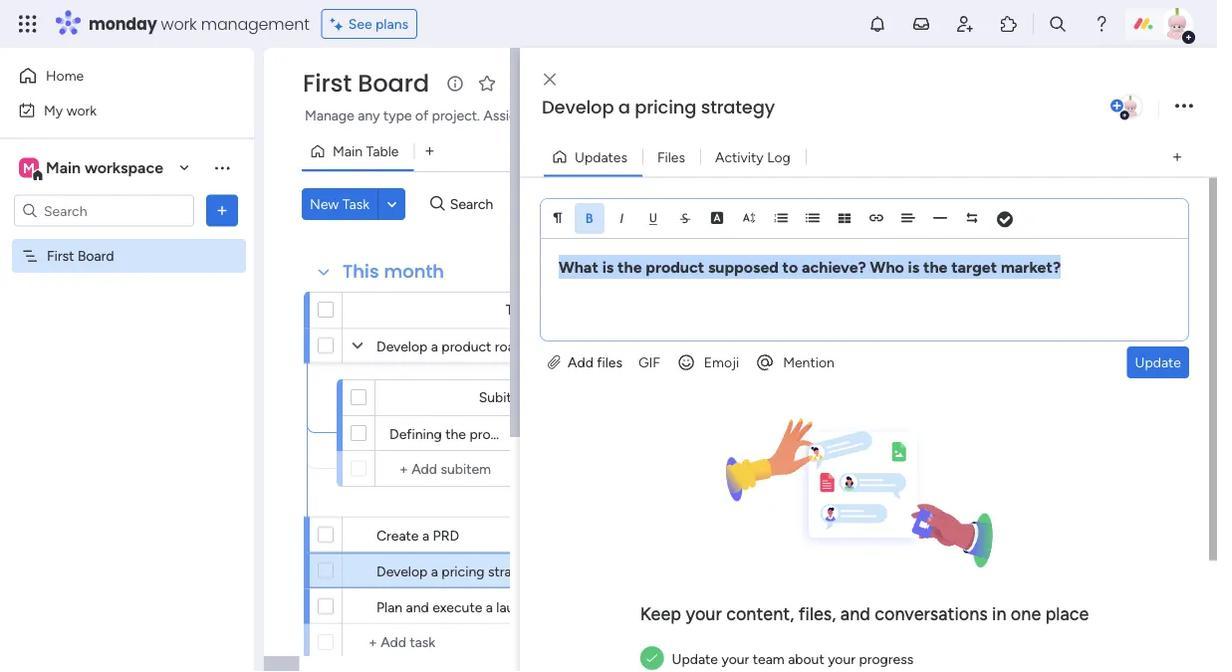 Task type: vqa. For each thing, say whether or not it's contained in the screenshot.
"WHO"
yes



Task type: locate. For each thing, give the bounding box(es) containing it.
1 horizontal spatial of
[[758, 107, 771, 124]]

0 vertical spatial first
[[303, 67, 352, 100]]

project.
[[432, 107, 480, 124]]

work inside button
[[66, 102, 97, 119]]

your right "where"
[[817, 107, 845, 124]]

This month field
[[338, 259, 449, 285]]

the down italic image
[[618, 257, 642, 276]]

update inside button
[[1135, 354, 1182, 371]]

of right track
[[758, 107, 771, 124]]

new
[[310, 196, 339, 213]]

subitem
[[479, 389, 531, 406]]

first board list box
[[0, 235, 254, 542]]

1 of from the left
[[415, 107, 429, 124]]

your right the keep
[[686, 603, 722, 624]]

0 vertical spatial product
[[646, 257, 704, 276]]

develop a pricing strategy up files button
[[542, 95, 775, 120]]

project
[[848, 107, 893, 124]]

1 horizontal spatial main
[[333, 143, 363, 160]]

a left launch
[[486, 599, 493, 616]]

show board description image
[[443, 74, 467, 94]]

achieve?
[[802, 257, 867, 276]]

bullets
[[797, 244, 839, 261]]

0 horizontal spatial options image
[[212, 201, 232, 221]]

add view image
[[426, 144, 434, 159], [1174, 150, 1182, 164]]

workspace selection element
[[19, 156, 166, 182]]

main inside button
[[333, 143, 363, 160]]

bold image
[[583, 211, 597, 225]]

in
[[992, 603, 1007, 624]]

0 horizontal spatial is
[[602, 257, 614, 276]]

a right "set"
[[619, 95, 631, 120]]

and left keep
[[663, 107, 686, 124]]

product
[[646, 257, 704, 276], [442, 338, 492, 355]]

workspace options image
[[212, 158, 232, 178]]

0 vertical spatial options image
[[1176, 93, 1194, 120]]

0 horizontal spatial add view image
[[426, 144, 434, 159]]

emoji button
[[668, 346, 747, 378]]

1 horizontal spatial is
[[908, 257, 920, 276]]

main inside workspace selection element
[[46, 158, 81, 177]]

1 horizontal spatial board
[[358, 67, 429, 100]]

0 vertical spatial pricing
[[635, 95, 697, 120]]

1 vertical spatial develop a pricing strategy
[[377, 563, 540, 580]]

0 horizontal spatial update
[[672, 650, 718, 667]]

monday
[[89, 12, 157, 35]]

table image
[[838, 211, 852, 225]]

board up type
[[358, 67, 429, 100]]

my work
[[44, 102, 97, 119]]

0 horizontal spatial of
[[415, 107, 429, 124]]

strategy up the activity
[[701, 95, 775, 120]]

about
[[788, 650, 825, 667]]

main
[[333, 143, 363, 160], [46, 158, 81, 177]]

create
[[377, 527, 419, 544]]

defining the product's goals, features, and milestones.
[[390, 425, 727, 442]]

1 horizontal spatial first board
[[303, 67, 429, 100]]

rtl ltr image
[[965, 211, 979, 225]]

monday work management
[[89, 12, 310, 35]]

stands.
[[897, 107, 941, 124]]

the left target at top right
[[924, 257, 948, 276]]

update
[[1135, 354, 1182, 371], [672, 650, 718, 667]]

0 horizontal spatial first board
[[47, 248, 114, 265]]

notifications image
[[868, 14, 888, 34]]

0 horizontal spatial strategy
[[488, 563, 540, 580]]

goals,
[[532, 425, 568, 442]]

0 horizontal spatial main
[[46, 158, 81, 177]]

0 horizontal spatial board
[[78, 248, 114, 265]]

board
[[358, 67, 429, 100], [78, 248, 114, 265]]

strategy
[[701, 95, 775, 120], [488, 563, 540, 580]]

track
[[723, 107, 755, 124]]

first board down search in workspace field
[[47, 248, 114, 265]]

1 horizontal spatial add view image
[[1174, 150, 1182, 164]]

option
[[0, 238, 254, 242]]

your
[[817, 107, 845, 124], [686, 603, 722, 624], [722, 650, 750, 667], [828, 650, 856, 667]]

board down search in workspace field
[[78, 248, 114, 265]]

and right the 'files,' on the right of page
[[841, 603, 871, 624]]

pricing inside field
[[635, 95, 697, 120]]

1 vertical spatial first
[[47, 248, 74, 265]]

1 horizontal spatial strategy
[[701, 95, 775, 120]]

0 vertical spatial work
[[161, 12, 197, 35]]

timelines
[[604, 107, 660, 124]]

develop down close icon on the left top of the page
[[542, 95, 614, 120]]

new task button
[[302, 188, 378, 220]]

size image
[[742, 211, 756, 225]]

activity log button
[[700, 141, 806, 173]]

target
[[952, 257, 997, 276]]

1 vertical spatial board
[[78, 248, 114, 265]]

launch
[[496, 599, 538, 616]]

1 horizontal spatial develop a pricing strategy
[[542, 95, 775, 120]]

1 vertical spatial update
[[672, 650, 718, 667]]

defining
[[390, 425, 442, 442]]

update your team about your progress
[[672, 650, 914, 667]]

link image
[[870, 211, 884, 225]]

log
[[767, 148, 791, 165]]

1 vertical spatial pricing
[[442, 563, 485, 580]]

options image
[[1176, 93, 1194, 120], [212, 201, 232, 221]]

close image
[[544, 72, 556, 87]]

who
[[870, 257, 904, 276]]

work right my
[[66, 102, 97, 119]]

0 vertical spatial develop a pricing strategy
[[542, 95, 775, 120]]

a
[[619, 95, 631, 120], [431, 338, 438, 355], [422, 527, 430, 544], [431, 563, 438, 580], [486, 599, 493, 616]]

and right features,
[[630, 425, 653, 442]]

plans
[[376, 15, 409, 32]]

first board
[[303, 67, 429, 100], [47, 248, 114, 265]]

activity log
[[715, 148, 791, 165]]

1 horizontal spatial first
[[303, 67, 352, 100]]

set
[[581, 107, 600, 124]]

1 is from the left
[[602, 257, 614, 276]]

develop
[[542, 95, 614, 120], [377, 338, 428, 355], [377, 563, 428, 580]]

product's
[[470, 425, 529, 442]]

first down search in workspace field
[[47, 248, 74, 265]]

1 horizontal spatial the
[[618, 257, 642, 276]]

features,
[[572, 425, 627, 442]]

main left table
[[333, 143, 363, 160]]

0 vertical spatial board
[[358, 67, 429, 100]]

develop down this month field on the top of page
[[377, 338, 428, 355]]

0 vertical spatial update
[[1135, 354, 1182, 371]]

First Board field
[[298, 67, 434, 100]]

work
[[161, 12, 197, 35], [66, 102, 97, 119]]

supposed
[[708, 257, 779, 276]]

format image
[[551, 211, 565, 225]]

1 horizontal spatial options image
[[1176, 93, 1194, 120]]

add
[[568, 354, 594, 371]]

is right what
[[602, 257, 614, 276]]

options image down workspace options 'image'
[[212, 201, 232, 221]]

0 vertical spatial strategy
[[701, 95, 775, 120]]

a left prd
[[422, 527, 430, 544]]

of right type
[[415, 107, 429, 124]]

main table
[[333, 143, 399, 160]]

options image right dapulse addbtn icon at the right of page
[[1176, 93, 1194, 120]]

1 vertical spatial options image
[[212, 201, 232, 221]]

1 horizontal spatial update
[[1135, 354, 1182, 371]]

1 vertical spatial first board
[[47, 248, 114, 265]]

0 vertical spatial develop
[[542, 95, 614, 120]]

develop a pricing strategy up execute on the bottom left of page
[[377, 563, 540, 580]]

1 horizontal spatial pricing
[[635, 95, 697, 120]]

market?
[[1001, 257, 1061, 276]]

develop a pricing strategy
[[542, 95, 775, 120], [377, 563, 540, 580]]

the right the defining
[[446, 425, 466, 442]]

0 horizontal spatial develop a pricing strategy
[[377, 563, 540, 580]]

update for update your team about your progress
[[672, 650, 718, 667]]

Develop a pricing strategy field
[[537, 95, 1107, 121]]

pricing up files button
[[635, 95, 697, 120]]

inbox image
[[912, 14, 932, 34]]

0 horizontal spatial first
[[47, 248, 74, 265]]

is
[[602, 257, 614, 276], [908, 257, 920, 276]]

2 is from the left
[[908, 257, 920, 276]]

product down 'strikethrough' icon
[[646, 257, 704, 276]]

work for my
[[66, 102, 97, 119]]

of
[[415, 107, 429, 124], [758, 107, 771, 124]]

m
[[23, 159, 35, 176]]

manage any type of project. assign owners, set timelines and keep track of where your project stands.
[[305, 107, 941, 124]]

main right workspace image
[[46, 158, 81, 177]]

and
[[663, 107, 686, 124], [630, 425, 653, 442], [406, 599, 429, 616], [841, 603, 871, 624]]

strategy up launch
[[488, 563, 540, 580]]

1 vertical spatial work
[[66, 102, 97, 119]]

the
[[618, 257, 642, 276], [924, 257, 948, 276], [446, 425, 466, 442]]

product left roadmap at the bottom
[[442, 338, 492, 355]]

develop down 'create' at the bottom left of page
[[377, 563, 428, 580]]

ruby anderson image
[[1162, 8, 1194, 40]]

develop a pricing strategy inside field
[[542, 95, 775, 120]]

1 horizontal spatial product
[[646, 257, 704, 276]]

Search field
[[445, 190, 505, 218]]

1 vertical spatial product
[[442, 338, 492, 355]]

mention button
[[747, 346, 843, 378]]

is right who
[[908, 257, 920, 276]]

your left team
[[722, 650, 750, 667]]

pricing up execute on the bottom left of page
[[442, 563, 485, 580]]

1 horizontal spatial work
[[161, 12, 197, 35]]

first board up any
[[303, 67, 429, 100]]

first up manage
[[303, 67, 352, 100]]

help
[[1065, 621, 1101, 641]]

team
[[753, 650, 785, 667]]

1 vertical spatial strategy
[[488, 563, 540, 580]]

a inside field
[[619, 95, 631, 120]]

0 horizontal spatial work
[[66, 102, 97, 119]]

Search in workspace field
[[42, 199, 166, 222]]

0 horizontal spatial product
[[442, 338, 492, 355]]

work right 'monday'
[[161, 12, 197, 35]]



Task type: describe. For each thing, give the bounding box(es) containing it.
what
[[559, 257, 599, 276]]

this
[[343, 259, 379, 284]]

my
[[44, 102, 63, 119]]

add files
[[565, 354, 623, 371]]

line image
[[934, 211, 947, 225]]

1 vertical spatial develop
[[377, 338, 428, 355]]

one
[[1011, 603, 1041, 624]]

create a prd
[[377, 527, 459, 544]]

milestones.
[[657, 425, 727, 442]]

main for main workspace
[[46, 158, 81, 177]]

main for main table
[[333, 143, 363, 160]]

checklist image
[[997, 212, 1013, 225]]

update for update
[[1135, 354, 1182, 371]]

workspace
[[85, 158, 163, 177]]

0 horizontal spatial pricing
[[442, 563, 485, 580]]

angle down image
[[387, 197, 397, 212]]

text color image
[[710, 211, 724, 225]]

new task
[[310, 196, 370, 213]]

month
[[384, 259, 444, 284]]

conversations
[[875, 603, 988, 624]]

and inside button
[[663, 107, 686, 124]]

•
[[787, 244, 794, 261]]

board inside list box
[[78, 248, 114, 265]]

your right the about
[[828, 650, 856, 667]]

mention
[[783, 354, 835, 371]]

files button
[[643, 141, 700, 173]]

content,
[[726, 603, 794, 624]]

plan and execute a launch event
[[377, 599, 576, 616]]

home button
[[12, 60, 214, 92]]

manage
[[305, 107, 354, 124]]

+ Add subitem text field
[[386, 457, 593, 481]]

execute
[[433, 599, 482, 616]]

plan
[[377, 599, 403, 616]]

prd
[[433, 527, 459, 544]]

1. numbers image
[[774, 211, 788, 225]]

develop a product roadmap
[[377, 338, 550, 355]]

gif
[[639, 354, 660, 371]]

this month
[[343, 259, 444, 284]]

&bull; bullets image
[[806, 211, 820, 225]]

type
[[383, 107, 412, 124]]

files
[[658, 148, 686, 165]]

updates button
[[544, 141, 643, 173]]

keep
[[640, 603, 682, 624]]

see plans button
[[322, 9, 418, 39]]

2 horizontal spatial the
[[924, 257, 948, 276]]

see
[[348, 15, 372, 32]]

a down month
[[431, 338, 438, 355]]

assign
[[484, 107, 525, 124]]

table
[[366, 143, 399, 160]]

2 of from the left
[[758, 107, 771, 124]]

strikethrough image
[[678, 211, 692, 225]]

what is the product supposed to achieve? who is the target market?
[[559, 257, 1061, 276]]

files,
[[799, 603, 836, 624]]

where
[[775, 107, 813, 124]]

owners,
[[529, 107, 577, 124]]

my work button
[[12, 94, 214, 126]]

search everything image
[[1048, 14, 1068, 34]]

your inside button
[[817, 107, 845, 124]]

task
[[342, 196, 370, 213]]

main table button
[[302, 135, 414, 167]]

align image
[[902, 211, 916, 225]]

0 horizontal spatial the
[[446, 425, 466, 442]]

emoji
[[704, 354, 739, 371]]

select product image
[[18, 14, 38, 34]]

help button
[[1048, 615, 1118, 648]]

see plans
[[348, 15, 409, 32]]

progress
[[859, 650, 914, 667]]

activity
[[715, 148, 764, 165]]

develop inside field
[[542, 95, 614, 120]]

place
[[1046, 603, 1089, 624]]

0 vertical spatial first board
[[303, 67, 429, 100]]

any
[[358, 107, 380, 124]]

add to favorites image
[[477, 73, 497, 93]]

first board inside list box
[[47, 248, 114, 265]]

work for monday
[[161, 12, 197, 35]]

dapulse drag 2 image
[[523, 338, 529, 360]]

home
[[46, 67, 84, 84]]

manage any type of project. assign owners, set timelines and keep track of where your project stands. button
[[302, 104, 971, 128]]

updates
[[575, 148, 628, 165]]

roadmap
[[495, 338, 550, 355]]

• bullets
[[787, 244, 839, 261]]

to
[[783, 257, 798, 276]]

apps image
[[999, 14, 1019, 34]]

help image
[[1092, 14, 1112, 34]]

keep
[[690, 107, 720, 124]]

v2 search image
[[430, 193, 445, 215]]

underline image
[[647, 211, 661, 225]]

dapulse addbtn image
[[1111, 100, 1124, 113]]

a down prd
[[431, 563, 438, 580]]

italic image
[[615, 211, 629, 225]]

invite members image
[[955, 14, 975, 34]]

2 vertical spatial develop
[[377, 563, 428, 580]]

strategy inside field
[[701, 95, 775, 120]]

files
[[597, 354, 623, 371]]

event
[[541, 599, 576, 616]]

main workspace
[[46, 158, 163, 177]]

dapulse attachment image
[[548, 354, 561, 371]]

keep your content, files, and conversations in one place
[[640, 603, 1089, 624]]

first inside first board list box
[[47, 248, 74, 265]]

management
[[201, 12, 310, 35]]

update button
[[1127, 346, 1190, 378]]

workspace image
[[19, 157, 39, 179]]

gif button
[[631, 346, 668, 378]]

and right plan
[[406, 599, 429, 616]]



